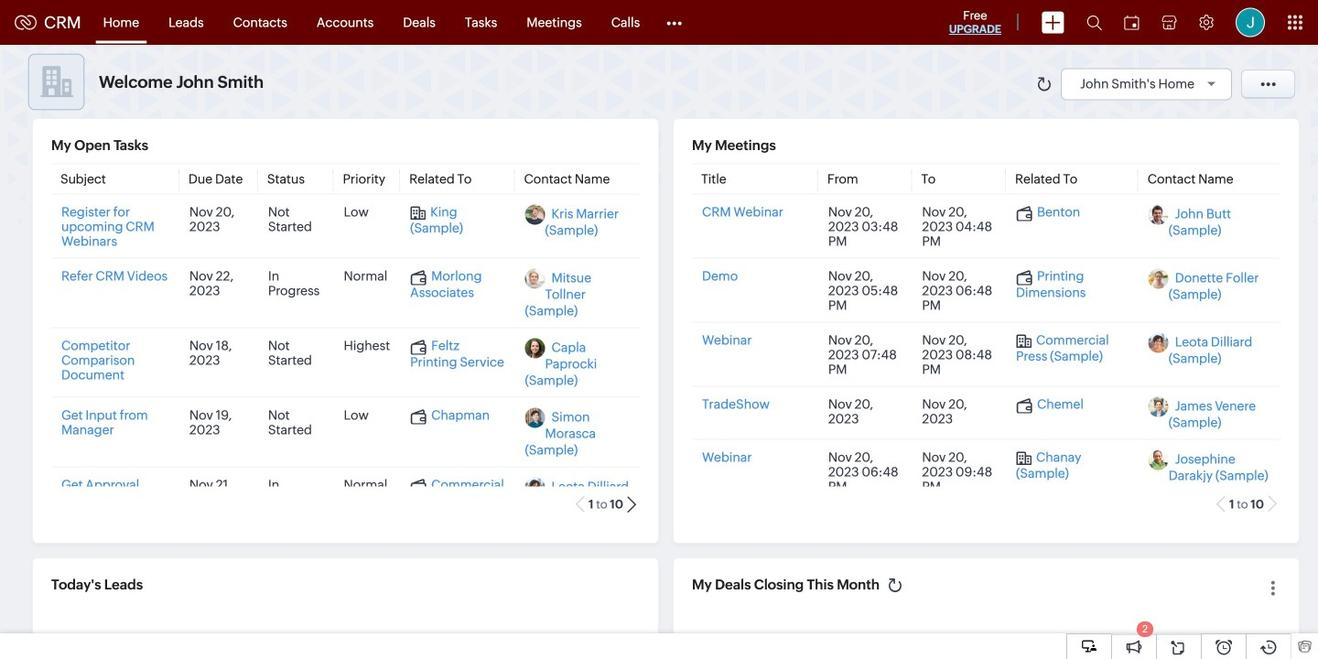Task type: describe. For each thing, give the bounding box(es) containing it.
create menu element
[[1031, 0, 1076, 44]]

Other Modules field
[[655, 8, 694, 37]]

create menu image
[[1042, 11, 1065, 33]]

search element
[[1076, 0, 1113, 45]]

logo image
[[15, 15, 37, 30]]

profile image
[[1236, 8, 1265, 37]]

profile element
[[1225, 0, 1276, 44]]



Task type: vqa. For each thing, say whether or not it's contained in the screenshot.
topmost the records
no



Task type: locate. For each thing, give the bounding box(es) containing it.
calendar image
[[1124, 15, 1140, 30]]

search image
[[1087, 15, 1102, 30]]



